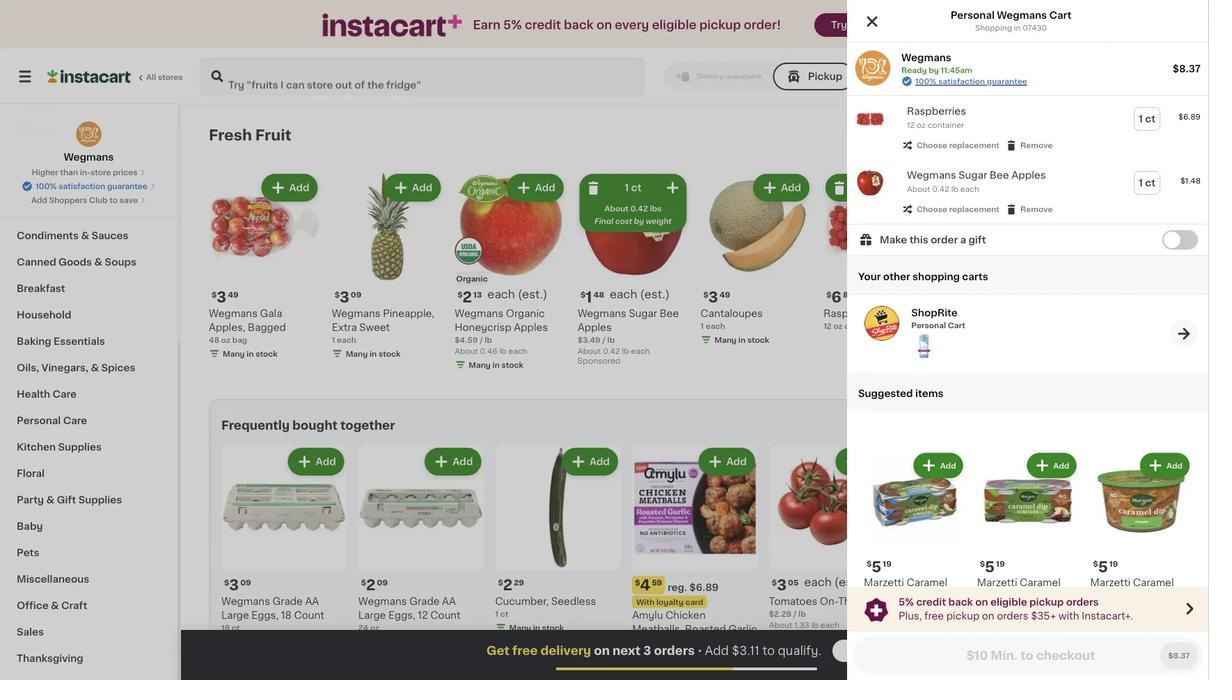 Task type: describe. For each thing, give the bounding box(es) containing it.
add for cucumber, seedless
[[590, 457, 610, 467]]

3 left 05
[[777, 579, 787, 593]]

microwaveable
[[1043, 611, 1117, 621]]

in down "0.46"
[[493, 361, 500, 369]]

wegmans cleaned & cut microwaveable broccoli florets 12 oz bag
[[1043, 597, 1166, 646]]

$5.82 each (estimated) element
[[1070, 289, 1181, 307]]

apples for wegmans sugar bee apples $3.49 / lb about 0.42 lb each
[[578, 323, 612, 332]]

instacart logo image
[[47, 68, 131, 85]]

/ inside wegmans sugar bee apples $3.49 / lb about 0.42 lb each
[[602, 336, 606, 344]]

3 for wegmans grade aa large eggs, 18 count
[[229, 579, 239, 593]]

$6.89 inside product group
[[1178, 113, 1201, 121]]

each right 13
[[488, 289, 515, 300]]

eligible inside 5% credit back on eligible pickup orders plus, free pickup on orders $35+ with instacart+.
[[991, 598, 1027, 607]]

0 vertical spatial raspberries
[[907, 107, 966, 116]]

1 horizontal spatial orders
[[997, 612, 1029, 621]]

container inside product group
[[928, 121, 964, 129]]

instacart+.
[[1082, 612, 1133, 621]]

$3.11
[[732, 646, 760, 658]]

oz inside the wegmans organic carrots 16 oz
[[916, 625, 926, 632]]

0 horizontal spatial 5%
[[503, 19, 522, 31]]

wegmans for wegmans ready by 11:45am
[[902, 53, 952, 63]]

1 inside cantaloupes 1 each
[[701, 322, 704, 330]]

at
[[934, 71, 944, 81]]

free for get
[[512, 646, 538, 658]]

add for cantaloupes
[[781, 183, 801, 193]]

1 ct left $1.48 at right top
[[1139, 178, 1156, 188]]

seedless
[[551, 597, 596, 607]]

with loyalty card price $4.59. original price $6.89. element
[[632, 577, 758, 595]]

ct inside group
[[877, 183, 887, 193]]

12 inside wegmans cleaned & cut microwaveable broccoli florets 12 oz bag
[[1043, 639, 1051, 646]]

each inside cantaloupes 1 each
[[706, 322, 725, 330]]

pickup for pickup
[[808, 72, 843, 81]]

qualify.
[[778, 646, 822, 658]]

higher than in-store prices link
[[32, 167, 146, 178]]

5% credit back on eligible pickup orders plus, free pickup on orders $35+ with instacart+.
[[899, 598, 1133, 621]]

weight
[[646, 218, 672, 225]]

fresh fruit
[[209, 128, 291, 142]]

to inside the treatment tracker modal dialog
[[763, 646, 775, 658]]

caramel for classic,
[[907, 579, 948, 588]]

$ 3 09 for wegmans grade aa large eggs, 18 count
[[224, 579, 251, 593]]

$ inside $ 1 48
[[580, 291, 586, 299]]

in-
[[80, 169, 90, 176]]

marzetti for classic,
[[977, 579, 1017, 588]]

deli link
[[8, 143, 169, 170]]

9
[[954, 290, 965, 305]]

wegmans honeycrisp apples, bagged
[[947, 309, 1055, 332]]

2 horizontal spatial pickup
[[1030, 598, 1064, 607]]

add button for wegmans grade aa large eggs, 18 count
[[289, 450, 343, 475]]

craft
[[61, 601, 87, 611]]

get
[[486, 646, 510, 658]]

dry
[[17, 205, 35, 214]]

section containing 3
[[209, 400, 1188, 673]]

bag inside wegmans cleaned & cut microwaveable broccoli florets 12 oz bag
[[1064, 639, 1079, 646]]

eggs, for 2
[[388, 611, 415, 621]]

3 for wegmans pineapple, extra sweet
[[340, 290, 349, 305]]

thanksgiving link
[[8, 646, 169, 672]]

tomatoes on-the-vine $2.29 / lb about 1.33 lb each many in stock
[[769, 597, 882, 643]]

each inside $ 5 82 each (est.)
[[1104, 289, 1132, 300]]

/ for 2
[[480, 336, 483, 344]]

stock down wegmans organic honeycrisp apples $4.59 / lb about 0.46 lb each
[[502, 361, 524, 369]]

health care
[[17, 390, 77, 400]]

$35+
[[1031, 612, 1056, 621]]

1 horizontal spatial 100% satisfaction guarantee
[[915, 78, 1027, 85]]

$2.13 each (estimated) element
[[455, 289, 567, 307]]

0 vertical spatial 100%
[[915, 78, 937, 85]]

0 horizontal spatial 09
[[240, 579, 251, 587]]

sales
[[17, 628, 44, 638]]

add for marzetti caramel dip, light classic, singles, snack size
[[940, 462, 956, 470]]

each inside tomatoes on-the-vine $2.29 / lb about 1.33 lb each many in stock
[[821, 622, 839, 629]]

0 vertical spatial back
[[564, 19, 594, 31]]

add for marzetti caramel dip, classic
[[1167, 462, 1183, 470]]

add button for marzetti caramel dip, classic, singles
[[1027, 454, 1076, 479]]

oils, vinegars, & spices
[[17, 363, 135, 373]]

health care link
[[8, 381, 169, 408]]

09 for 6
[[351, 291, 362, 299]]

earn 5% credit back on every eligible pickup order!
[[473, 19, 781, 31]]

5 for marzetti caramel dip, classic
[[1098, 560, 1108, 575]]

snack
[[905, 606, 934, 616]]

wegmans gala apples, bagged 48 oz bag
[[209, 309, 286, 344]]

reg. $6.89
[[668, 583, 719, 593]]

soups
[[105, 258, 136, 267]]

personal inside shoprite personal cart
[[911, 322, 946, 330]]

pets
[[17, 549, 39, 558]]

kitchen supplies link
[[8, 434, 169, 461]]

1 ct up about 0.42 lbs final cost by weight
[[625, 183, 642, 193]]

1 down 2 button
[[1139, 114, 1143, 124]]

remove button for apples
[[1005, 203, 1053, 216]]

many in stock for cucumber, seedless
[[509, 625, 564, 632]]

6
[[832, 290, 842, 305]]

count for 3
[[294, 611, 324, 621]]

raspberries 12 oz container inside product group
[[824, 309, 883, 330]]

marzetti caramel dip, light classic, singles, snack size
[[864, 579, 957, 616]]

oz inside amylu chicken meatballs, roasted garlic 10 oz
[[643, 639, 652, 646]]

in inside personal wegmans cart shopping in 07430
[[1014, 24, 1021, 32]]

100% inside button
[[36, 183, 57, 190]]

add inside the treatment tracker modal dialog
[[705, 646, 729, 658]]

gift
[[969, 235, 986, 245]]

0.42 inside wegmans sugar bee apples about 0.42 lb each
[[932, 186, 949, 193]]

count for 2
[[430, 611, 461, 621]]

treatment tracker modal dialog
[[181, 631, 1209, 681]]

dip, for light
[[864, 593, 883, 602]]

pasta
[[84, 205, 112, 214]]

1.33
[[794, 622, 810, 629]]

shoprite
[[911, 309, 958, 318]]

& left the craft
[[51, 601, 59, 611]]

5% inside 5% credit back on eligible pickup orders plus, free pickup on orders $35+ with instacart+.
[[899, 598, 914, 607]]

product group containing 9
[[947, 171, 1058, 362]]

many in stock down "0.46"
[[469, 361, 524, 369]]

0 horizontal spatial eligible
[[652, 19, 697, 31]]

bag inside wegmans gala apples, bagged 48 oz bag
[[232, 336, 247, 344]]

choose for 12
[[917, 142, 947, 149]]

lb right "0.46"
[[499, 347, 507, 355]]

many in stock for wegmans organic carrots
[[920, 639, 975, 646]]

ct inside "wegmans grade aa large eggs, 18 count 18 ct"
[[232, 625, 240, 632]]

office & craft link
[[8, 593, 169, 620]]

$ for wegmans gala apples, bagged
[[212, 291, 217, 299]]

on inside the treatment tracker modal dialog
[[594, 646, 610, 658]]

5 inside $ 5 82 each (est.)
[[1077, 290, 1087, 305]]

household
[[17, 310, 71, 320]]

wegmans pineapple, extra sweet 1 each
[[332, 309, 434, 344]]

classic, inside the marzetti caramel dip, classic, singles
[[999, 593, 1037, 602]]

remove for apples
[[1021, 206, 1053, 213]]

each up on-
[[804, 578, 832, 589]]

$ for wegmans grade aa large eggs, 18 count
[[224, 579, 229, 587]]

0 vertical spatial credit
[[525, 19, 561, 31]]

shopping
[[913, 272, 960, 282]]

your other shopping carts
[[858, 272, 988, 282]]

back inside 5% credit back on eligible pickup orders plus, free pickup on orders $35+ with instacart+.
[[949, 598, 973, 607]]

make this order a gift
[[880, 235, 986, 245]]

oz inside wegmans grade aa large eggs, 12 count 24 oz
[[370, 625, 379, 632]]

canned goods & soups link
[[8, 249, 169, 276]]

add button for cantaloupes
[[755, 175, 808, 200]]

cucumber,
[[495, 597, 549, 607]]

•
[[698, 646, 702, 657]]

in down cantaloupes 1 each
[[739, 336, 746, 344]]

add button for wegmans honeycrisp apples, bagged
[[1000, 175, 1054, 200]]

more button
[[833, 640, 887, 663]]

roasted
[[685, 625, 726, 635]]

& left soups
[[94, 258, 102, 267]]

choose replacement for wegmans
[[917, 206, 1000, 213]]

stock for wegmans gala apples, bagged
[[256, 350, 278, 358]]

3 for wegmans gala apples, bagged
[[217, 290, 226, 305]]

& left spices
[[91, 363, 99, 373]]

personal for personal wegmans cart shopping in 07430
[[951, 10, 995, 20]]

all stores link
[[47, 57, 184, 96]]

secret invisible solid powder fresh antiperspirant/deodorant image
[[911, 334, 937, 359]]

express icon image
[[323, 14, 462, 37]]

product group containing 4
[[632, 446, 758, 660]]

add shoppers club to save link
[[31, 195, 146, 206]]

in down cucumber, seedless 1 ct
[[533, 625, 540, 632]]

0 vertical spatial pickup
[[699, 19, 741, 31]]

caramel for singles
[[1020, 579, 1061, 588]]

48 inside $ 1 48
[[593, 291, 604, 299]]

100% satisfaction guarantee inside button
[[36, 183, 148, 190]]

$ for marzetti caramel dip, light classic, singles, snack size
[[867, 561, 872, 568]]

service type group
[[664, 63, 855, 90]]

many down "0.46"
[[469, 361, 491, 369]]

12 inside wegmans grade aa large eggs, 12 count 24 oz
[[418, 611, 428, 621]]

main content containing fresh fruit
[[181, 104, 1209, 681]]

$1.48 each (estimated) element
[[578, 289, 690, 307]]

sugar for wegmans sugar bee apples $3.49 / lb about 0.42 lb each
[[629, 309, 657, 319]]

stores
[[158, 73, 183, 81]]

lb right 1.33 at the right bottom of the page
[[812, 622, 819, 629]]

office
[[17, 601, 48, 611]]

ct inside cucumber, seedless 1 ct
[[500, 611, 508, 618]]

0 horizontal spatial organic
[[456, 275, 488, 283]]

baby link
[[8, 514, 169, 540]]

apples for wegmans organic honeycrisp apples $4.59 / lb about 0.46 lb each
[[514, 323, 548, 332]]

organic for carrots
[[957, 597, 996, 607]]

free for try
[[850, 20, 870, 30]]

about for organic
[[455, 347, 478, 355]]

raspberries button
[[907, 106, 966, 117]]

wegmans sugar bee apples about 0.42 lb each
[[907, 171, 1046, 193]]

$ 3 49 for cantaloupes
[[703, 290, 730, 305]]

item carousel region containing fresh fruit
[[209, 121, 1181, 388]]

in down the wegmans organic carrots 16 oz
[[944, 639, 951, 646]]

wegmans link
[[64, 121, 114, 164]]

$ inside $ 4 59
[[635, 579, 640, 587]]

add for wegmans gala apples, bagged
[[289, 183, 310, 193]]

by inside about 0.42 lbs final cost by weight
[[634, 218, 644, 225]]

in down sweet
[[370, 350, 377, 358]]

broccoli
[[1119, 611, 1159, 621]]

lb right $3.49
[[607, 336, 615, 344]]

cantaloupes
[[701, 309, 763, 319]]

0.42 inside wegmans sugar bee apples $3.49 / lb about 0.42 lb each
[[603, 347, 620, 355]]

reg.
[[668, 583, 687, 593]]

1 vertical spatial supplies
[[78, 496, 122, 505]]

29 for 2
[[514, 579, 524, 587]]

credit inside 5% credit back on eligible pickup orders plus, free pickup on orders $35+ with instacart+.
[[916, 598, 946, 607]]

guarantee inside button
[[107, 183, 148, 190]]

a
[[960, 235, 966, 245]]

spices
[[101, 363, 135, 373]]

$ for wegmans cleaned & cut microwaveable broccoli florets
[[1046, 579, 1051, 587]]

1 inside product group
[[871, 183, 875, 193]]

all
[[146, 73, 156, 81]]

bakery link
[[8, 117, 169, 143]]

large for 3
[[221, 611, 249, 621]]

wegmans sugar bee apples $3.49 / lb about 0.42 lb each
[[578, 309, 679, 355]]

florets
[[1043, 625, 1077, 635]]

vinegars,
[[41, 363, 88, 373]]

fruit
[[255, 128, 291, 142]]

09 for 1
[[377, 579, 388, 587]]

$8.37
[[1173, 64, 1201, 74]]

$ for cucumber, seedless
[[498, 579, 503, 587]]

many in stock for wegmans gala apples, bagged
[[223, 350, 278, 358]]

large for 2
[[358, 611, 386, 621]]

1 ct down 2 button
[[1139, 114, 1156, 124]]

each inside wegmans sugar bee apples $3.49 / lb about 0.42 lb each
[[631, 347, 650, 355]]

canned
[[17, 258, 56, 267]]

lb down $1.48 each (estimated) element
[[622, 347, 629, 355]]

1 ct inside product group
[[871, 183, 887, 193]]

personal care link
[[8, 408, 169, 434]]

organic for honeycrisp
[[506, 309, 545, 319]]

each inside wegmans organic honeycrisp apples $4.59 / lb about 0.46 lb each
[[509, 347, 527, 355]]

each inside wegmans sugar bee apples about 0.42 lb each
[[960, 186, 979, 193]]

oils, vinegars, & spices link
[[8, 355, 169, 381]]

go to cart element
[[1170, 320, 1198, 348]]

wegmans for wegmans grade aa large eggs, 18 count 18 ct
[[221, 597, 270, 607]]

announcement region
[[847, 588, 1209, 631]]

breakfast link
[[8, 276, 169, 302]]

product group containing raspberries
[[847, 96, 1209, 160]]

many for wegmans pineapple, extra sweet
[[346, 350, 368, 358]]

wegmans for wegmans
[[64, 152, 114, 162]]

add for tomatoes on-the-vine
[[863, 457, 884, 467]]

foods
[[65, 178, 96, 188]]

sauces
[[92, 231, 128, 241]]

each (est.) for 3
[[804, 578, 864, 589]]

miscellaneous
[[17, 575, 89, 585]]

get free delivery on next 3 orders • add $3.11 to qualify.
[[486, 646, 822, 658]]

about inside about 0.42 lbs final cost by weight
[[605, 205, 629, 213]]

each right $ 1 48
[[610, 289, 637, 300]]

raspberries inside product group
[[824, 309, 883, 319]]

free inside 5% credit back on eligible pickup orders plus, free pickup on orders $35+ with instacart+.
[[924, 612, 944, 621]]

100% satisfaction guarantee link
[[915, 76, 1027, 87]]

1 left 79
[[914, 579, 920, 593]]

(est.) for 2
[[518, 289, 547, 300]]

eggs, for 3
[[252, 611, 279, 621]]

wegmans for wegmans sugar bee apples about 0.42 lb each
[[907, 171, 956, 180]]

2 vertical spatial pickup
[[947, 612, 980, 621]]

lb up 1.33 at the right bottom of the page
[[799, 611, 806, 618]]

in inside tomatoes on-the-vine $2.29 / lb about 1.33 lb each many in stock
[[807, 636, 814, 643]]

loyalty
[[656, 599, 684, 606]]

add for wegmans organic honeycrisp apples
[[535, 183, 555, 193]]

save
[[120, 197, 138, 204]]

honeycrisp inside wegmans honeycrisp apples, bagged
[[998, 309, 1055, 319]]

each inside the wegmans pineapple, extra sweet 1 each
[[337, 336, 356, 344]]

lb up "0.46"
[[485, 336, 492, 344]]

item carousel region inside section
[[221, 440, 1188, 666]]

0 horizontal spatial to
[[110, 197, 118, 204]]

care for personal care
[[63, 416, 87, 426]]

many inside tomatoes on-the-vine $2.29 / lb about 1.33 lb each many in stock
[[783, 636, 805, 643]]

cart for wegmans
[[1049, 10, 1072, 20]]

pickup button
[[773, 63, 855, 90]]

5 for marzetti caramel dip, light classic, singles, snack size
[[872, 560, 882, 575]]

$ 4 59
[[635, 579, 662, 593]]

$ 1 48
[[580, 290, 604, 305]]

& inside wegmans cleaned & cut microwaveable broccoli florets 12 oz bag
[[1138, 597, 1145, 607]]

floral
[[17, 469, 45, 479]]

0 horizontal spatial 18
[[221, 625, 230, 632]]

lb inside wegmans sugar bee apples about 0.42 lb each
[[951, 186, 958, 193]]

$ 1 79
[[909, 579, 932, 593]]

order
[[931, 235, 958, 245]]

frozen
[[17, 99, 51, 109]]

product group containing 6
[[824, 171, 935, 332]]

wegmans for wegmans organic honeycrisp apples $4.59 / lb about 0.46 lb each
[[455, 309, 503, 319]]

wegmans sugar bee apples image
[[856, 168, 885, 198]]

wegmans for wegmans grade aa large eggs, 12 count 24 oz
[[358, 597, 407, 607]]

$3.05 each (estimated) element
[[769, 577, 895, 595]]

add button for wegmans cleaned & cut microwaveable broccoli florets
[[1111, 450, 1165, 475]]

2 for $ 2 29
[[503, 579, 513, 593]]

1 up $3.49
[[586, 290, 592, 305]]

0.42 inside about 0.42 lbs final cost by weight
[[630, 205, 648, 213]]

$6.89 inside product group
[[690, 583, 719, 593]]



Task type: vqa. For each thing, say whether or not it's contained in the screenshot.
Cold, in the Spend $40, Save $8 Vicks Nyquil Severe Max Strength Cold, Cough & Flu Medicine
no



Task type: locate. For each thing, give the bounding box(es) containing it.
wegmans inside personal wegmans cart shopping in 07430
[[997, 10, 1047, 20]]

thanksgiving
[[17, 654, 83, 664]]

carts
[[962, 272, 988, 282]]

container
[[928, 121, 964, 129], [845, 322, 882, 330]]

increment quantity of wegmans sugar bee apples image
[[664, 180, 681, 196]]

(est.) for 1
[[640, 289, 670, 300]]

caramel up 'snack' at the right
[[907, 579, 948, 588]]

lb
[[951, 186, 958, 193], [485, 336, 492, 344], [607, 336, 615, 344], [499, 347, 507, 355], [622, 347, 629, 355], [799, 611, 806, 618], [812, 622, 819, 629]]

wegmans inside wegmans cleaned & cut microwaveable broccoli florets 12 oz bag
[[1043, 597, 1092, 607]]

honeycrisp
[[998, 309, 1055, 319], [455, 323, 512, 332]]

sugar inside wegmans sugar bee apples $3.49 / lb about 0.42 lb each
[[629, 309, 657, 319]]

1 horizontal spatial 49
[[720, 291, 730, 299]]

(est.) inside $ 5 82 each (est.)
[[1135, 289, 1164, 300]]

choose replacement for raspberries
[[917, 142, 1000, 149]]

1 vertical spatial sugar
[[629, 309, 657, 319]]

wegmans ready by 11:45am
[[902, 53, 972, 74]]

1 count from the left
[[294, 611, 324, 621]]

0 horizontal spatial pickup
[[808, 72, 843, 81]]

1 horizontal spatial eggs,
[[388, 611, 415, 621]]

1 horizontal spatial 18
[[281, 611, 292, 621]]

wegmans organic carrots 16 oz
[[906, 597, 996, 632]]

2 29 from the left
[[1062, 579, 1072, 587]]

dip, inside marzetti caramel dip, classic
[[1090, 593, 1110, 602]]

2 large from the left
[[358, 611, 386, 621]]

19 inside $ 9 19
[[966, 291, 975, 299]]

0 vertical spatial personal
[[951, 10, 995, 20]]

1 remove from the top
[[1021, 142, 1053, 149]]

100
[[947, 71, 966, 81]]

$ 3 09 up extra in the top left of the page
[[335, 290, 362, 305]]

care for health care
[[52, 390, 77, 400]]

$ for wegmans pineapple, extra sweet
[[335, 291, 340, 299]]

$ inside $ 3 29
[[1046, 579, 1051, 587]]

wegmans inside the wegmans pineapple, extra sweet 1 each
[[332, 309, 381, 319]]

raspberries 12 oz container down 89 in the right of the page
[[824, 309, 883, 330]]

1 right remove raspberries image
[[871, 183, 875, 193]]

1 horizontal spatial 5%
[[899, 598, 914, 607]]

try
[[831, 20, 847, 30]]

cleaned
[[1094, 597, 1135, 607]]

1 vertical spatial $6.89
[[690, 583, 719, 593]]

89
[[843, 291, 854, 299]]

bagged inside wegmans honeycrisp apples, bagged
[[986, 323, 1024, 332]]

1 ct button down 2 button
[[1135, 108, 1160, 130]]

0 vertical spatial 5%
[[503, 19, 522, 31]]

(est.) up the the-
[[835, 578, 864, 589]]

2 choose replacement button from the top
[[902, 203, 1000, 216]]

0 horizontal spatial large
[[221, 611, 249, 621]]

1 choose replacement from the top
[[917, 142, 1000, 149]]

add button for tomatoes on-the-vine
[[837, 450, 891, 475]]

1 vertical spatial choose replacement button
[[902, 203, 1000, 216]]

choose replacement up wegmans sugar bee apples button
[[917, 142, 1000, 149]]

2 choose replacement from the top
[[917, 206, 1000, 213]]

stock
[[747, 336, 769, 344], [256, 350, 278, 358], [379, 350, 401, 358], [502, 361, 524, 369], [542, 625, 564, 632], [816, 636, 838, 643], [953, 639, 975, 646]]

organic right size on the bottom
[[957, 597, 996, 607]]

$ for wegmans honeycrisp apples, bagged
[[949, 291, 954, 299]]

2 horizontal spatial free
[[924, 612, 944, 621]]

1 vertical spatial bee
[[660, 309, 679, 319]]

0 horizontal spatial marzetti
[[864, 579, 904, 588]]

suggested items
[[858, 389, 944, 399]]

wegmans inside wegmans sugar bee apples about 0.42 lb each
[[907, 171, 956, 180]]

remove for container
[[1021, 142, 1053, 149]]

container down raspberries button
[[928, 121, 964, 129]]

many down extra in the top left of the page
[[346, 350, 368, 358]]

2 horizontal spatial /
[[793, 611, 797, 618]]

1 vertical spatial back
[[949, 598, 973, 607]]

0 vertical spatial raspberries 12 oz container
[[907, 107, 966, 129]]

goods for canned
[[59, 258, 92, 267]]

apples inside wegmans sugar bee apples $3.49 / lb about 0.42 lb each
[[578, 323, 612, 332]]

main content
[[181, 104, 1209, 681]]

orders for qualify.
[[654, 646, 695, 658]]

add button for marzetti caramel dip, classic
[[1140, 454, 1190, 479]]

2 product group from the top
[[847, 160, 1209, 224]]

0 horizontal spatial raspberries
[[824, 309, 883, 319]]

$ 3 09 inside section
[[224, 579, 251, 593]]

2 vertical spatial free
[[512, 646, 538, 658]]

many in stock down wegmans gala apples, bagged 48 oz bag
[[223, 350, 278, 358]]

1 vertical spatial pickup
[[1030, 598, 1064, 607]]

$ 3 49 for wegmans gala apples, bagged
[[212, 290, 239, 305]]

82
[[1089, 291, 1099, 299]]

/ inside wegmans organic honeycrisp apples $4.59 / lb about 0.46 lb each
[[480, 336, 483, 344]]

$ inside $ 2 29
[[498, 579, 503, 587]]

bagged down 'gala'
[[248, 323, 286, 332]]

1 grade from the left
[[273, 597, 303, 607]]

goods down shoppers
[[37, 205, 71, 214]]

1 left $1.48 at right top
[[1139, 178, 1143, 188]]

wegmans inside the wegmans organic carrots 16 oz
[[906, 597, 955, 607]]

add button for wegmans organic honeycrisp apples
[[509, 175, 562, 200]]

0 horizontal spatial 29
[[514, 579, 524, 587]]

& down add shoppers club to save
[[73, 205, 81, 214]]

bought
[[292, 420, 338, 432]]

1 aa from the left
[[305, 597, 319, 607]]

about for on-
[[769, 622, 792, 629]]

apples,
[[209, 323, 245, 332], [947, 323, 983, 332]]

2 vertical spatial personal
[[17, 416, 61, 426]]

care inside personal care link
[[63, 416, 87, 426]]

0 horizontal spatial container
[[845, 322, 882, 330]]

marzetti inside marzetti caramel dip, classic
[[1090, 579, 1131, 588]]

apples inside wegmans organic honeycrisp apples $4.59 / lb about 0.46 lb each
[[514, 323, 548, 332]]

& up broccoli
[[1138, 597, 1145, 607]]

wegmans inside the wegmans ready by 11:45am
[[902, 53, 952, 63]]

wegmans inside wegmans organic honeycrisp apples $4.59 / lb about 0.46 lb each
[[455, 309, 503, 319]]

in
[[1014, 24, 1021, 32], [739, 336, 746, 344], [247, 350, 254, 358], [370, 350, 377, 358], [493, 361, 500, 369], [533, 625, 540, 632], [807, 636, 814, 643], [944, 639, 951, 646]]

orders up "microwaveable"
[[1066, 598, 1099, 607]]

1 horizontal spatial $ 3 49
[[703, 290, 730, 305]]

party & gift supplies link
[[8, 487, 169, 514]]

2 eggs, from the left
[[388, 611, 415, 621]]

0 horizontal spatial bagged
[[248, 323, 286, 332]]

1 horizontal spatial apples,
[[947, 323, 983, 332]]

1 vertical spatial raspberries
[[824, 309, 883, 319]]

& left gift
[[46, 496, 54, 505]]

each (est.) right 13
[[488, 289, 547, 300]]

$1.48
[[1181, 177, 1201, 185]]

care inside "health care" link
[[52, 390, 77, 400]]

5 for marzetti caramel dip, classic, singles
[[985, 560, 995, 575]]

miscellaneous link
[[8, 567, 169, 593]]

sponsored badge image
[[578, 358, 620, 366], [632, 649, 674, 657]]

1 horizontal spatial $ 5 19
[[980, 560, 1005, 575]]

19
[[966, 291, 975, 299], [883, 561, 892, 568], [996, 561, 1005, 568], [1109, 561, 1118, 568]]

add inside add shoppers club to save link
[[31, 197, 47, 204]]

large inside "wegmans grade aa large eggs, 18 count 18 ct"
[[221, 611, 249, 621]]

3 caramel from the left
[[1133, 579, 1174, 588]]

1 vertical spatial cart
[[948, 322, 965, 330]]

1 product group from the top
[[847, 96, 1209, 160]]

in down wegmans gala apples, bagged 48 oz bag
[[247, 350, 254, 358]]

1 horizontal spatial guarantee
[[987, 78, 1027, 85]]

2 dip, from the left
[[977, 593, 997, 602]]

2 grade from the left
[[410, 597, 440, 607]]

remove button up wegmans sugar bee apples button
[[1005, 139, 1053, 152]]

$ up the marzetti caramel dip, classic, singles
[[980, 561, 985, 568]]

$ inside $ 6 89
[[826, 291, 832, 299]]

wegmans inside wegmans grade aa large eggs, 12 count 24 oz
[[358, 597, 407, 607]]

marzetti for classic
[[1090, 579, 1131, 588]]

0 horizontal spatial raspberries 12 oz container
[[824, 309, 883, 330]]

1 down extra in the top left of the page
[[332, 336, 335, 344]]

(est.) right 82
[[1135, 289, 1164, 300]]

stock for wegmans organic carrots
[[953, 639, 975, 646]]

singles
[[1040, 593, 1075, 602]]

product group containing wegmans sugar bee apples
[[847, 160, 1209, 224]]

09 up "wegmans grade aa large eggs, 18 count 18 ct"
[[240, 579, 251, 587]]

orders for orders
[[1066, 598, 1099, 607]]

personal down shoprite
[[911, 322, 946, 330]]

1 horizontal spatial back
[[949, 598, 973, 607]]

19 for marzetti caramel dip, light classic, singles, snack size
[[883, 561, 892, 568]]

orders
[[1066, 598, 1099, 607], [997, 612, 1029, 621], [654, 646, 695, 658]]

classic, up $35+
[[999, 593, 1037, 602]]

5 left 82
[[1077, 290, 1087, 305]]

chicken
[[666, 611, 706, 621]]

sugar inside wegmans sugar bee apples about 0.42 lb each
[[959, 171, 987, 180]]

10
[[632, 639, 641, 646]]

with
[[636, 599, 655, 606]]

add button for wegmans gala apples, bagged
[[263, 175, 316, 200]]

1 horizontal spatial sugar
[[959, 171, 987, 180]]

wegmans logo image
[[76, 121, 102, 148]]

48
[[593, 291, 604, 299], [209, 336, 219, 344]]

prices
[[113, 169, 137, 176]]

in up "qualify."
[[807, 636, 814, 643]]

go to cart image
[[1176, 326, 1192, 343]]

1 vertical spatial $ 3 09
[[224, 579, 251, 593]]

garlic
[[729, 625, 757, 635]]

many in stock down cucumber, seedless 1 ct
[[509, 625, 564, 632]]

on-
[[820, 597, 838, 607]]

supplies
[[58, 443, 102, 452], [78, 496, 122, 505]]

2 remove button from the top
[[1005, 203, 1053, 216]]

1 down cantaloupes
[[701, 322, 704, 330]]

0 horizontal spatial apples,
[[209, 323, 245, 332]]

classic, down 79
[[913, 593, 951, 602]]

1 ct button for wegmans sugar bee apples
[[1135, 172, 1160, 194]]

condiments
[[17, 231, 79, 241]]

19 up the marzetti caramel dip, classic, singles
[[996, 561, 1005, 568]]

bee for wegmans sugar bee apples about 0.42 lb each
[[990, 171, 1009, 180]]

1 ct button for raspberries
[[1135, 108, 1160, 130]]

pickup at 100 farm view button
[[872, 57, 1024, 96]]

oz inside wegmans gala apples, bagged 48 oz bag
[[221, 336, 230, 344]]

about up cost
[[605, 205, 629, 213]]

2 bagged from the left
[[986, 323, 1024, 332]]

choose for sugar
[[917, 206, 947, 213]]

view
[[998, 71, 1024, 81]]

1 inside cucumber, seedless 1 ct
[[495, 611, 499, 618]]

49 up cantaloupes
[[720, 291, 730, 299]]

grade for 2
[[410, 597, 440, 607]]

plus,
[[899, 612, 922, 621]]

eligible left singles
[[991, 598, 1027, 607]]

2 caramel from the left
[[1020, 579, 1061, 588]]

apples for wegmans sugar bee apples about 0.42 lb each
[[1012, 171, 1046, 180]]

1 apples, from the left
[[209, 323, 245, 332]]

29 inside $ 2 29
[[514, 579, 524, 587]]

section
[[209, 400, 1188, 673]]

0 horizontal spatial satisfaction
[[59, 183, 105, 190]]

2 marzetti from the left
[[977, 579, 1017, 588]]

1 horizontal spatial caramel
[[1020, 579, 1061, 588]]

1 1 ct button from the top
[[1135, 108, 1160, 130]]

each (est.) for 2
[[488, 289, 547, 300]]

0.42 left lbs
[[630, 205, 648, 213]]

3 for wegmans cleaned & cut microwaveable broccoli florets
[[1051, 579, 1061, 593]]

1 vertical spatial 0.42
[[630, 205, 648, 213]]

each (est.) inside $2.13 each (estimated) element
[[488, 289, 547, 300]]

0 vertical spatial by
[[929, 66, 939, 74]]

remove button
[[1005, 139, 1053, 152], [1005, 203, 1053, 216]]

many down cantaloupes 1 each
[[715, 336, 737, 344]]

0 horizontal spatial apples
[[514, 323, 548, 332]]

16
[[906, 625, 915, 632]]

1 horizontal spatial 29
[[1062, 579, 1072, 587]]

each (est.) for 1
[[610, 289, 670, 300]]

add for wegmans cleaned & cut microwaveable broccoli florets
[[1137, 457, 1158, 467]]

1 ct button
[[1135, 108, 1160, 130], [1135, 172, 1160, 194]]

1 horizontal spatial bee
[[990, 171, 1009, 180]]

09
[[351, 291, 362, 299], [240, 579, 251, 587], [377, 579, 388, 587]]

choose replacement up 'a'
[[917, 206, 1000, 213]]

1 vertical spatial 48
[[209, 336, 219, 344]]

about down "$2.29"
[[769, 622, 792, 629]]

1 horizontal spatial dip,
[[977, 593, 997, 602]]

& left "sauces"
[[81, 231, 89, 241]]

replacement for wegmans
[[949, 206, 1000, 213]]

caramel inside the marzetti caramel dip, classic, singles
[[1020, 579, 1061, 588]]

2 classic, from the left
[[999, 593, 1037, 602]]

free right try
[[850, 20, 870, 30]]

cart inside personal wegmans cart shopping in 07430
[[1049, 10, 1072, 20]]

0 vertical spatial cart
[[1049, 10, 1072, 20]]

0 vertical spatial bag
[[232, 336, 247, 344]]

choose replacement button down raspberries button
[[902, 139, 1000, 152]]

many in stock for wegmans pineapple, extra sweet
[[346, 350, 401, 358]]

2 horizontal spatial caramel
[[1133, 579, 1174, 588]]

pickup at 100 farm view
[[894, 71, 1024, 81]]

1 remove button from the top
[[1005, 139, 1053, 152]]

add button for wegmans pineapple, extra sweet
[[386, 175, 439, 200]]

goods for dry
[[37, 205, 71, 214]]

3 up "wegmans grade aa large eggs, 18 count 18 ct"
[[229, 579, 239, 593]]

2 horizontal spatial 09
[[377, 579, 388, 587]]

caramel up singles
[[1020, 579, 1061, 588]]

to
[[110, 197, 118, 204], [763, 646, 775, 658]]

0 horizontal spatial free
[[512, 646, 538, 658]]

wegmans image
[[856, 51, 890, 86]]

order!
[[744, 19, 781, 31]]

1 $ 5 19 from the left
[[867, 560, 892, 575]]

3 inside the treatment tracker modal dialog
[[643, 646, 651, 658]]

None search field
[[199, 57, 645, 96]]

$ inside $ 9 19
[[949, 291, 954, 299]]

apples
[[1012, 171, 1046, 180], [514, 323, 548, 332], [578, 323, 612, 332]]

100% satisfaction guarantee up add shoppers club to save link
[[36, 183, 148, 190]]

29 for 3
[[1062, 579, 1072, 587]]

2 inside button
[[1171, 72, 1177, 81]]

replacement down wegmans sugar bee apples about 0.42 lb each
[[949, 206, 1000, 213]]

1 $ 3 49 from the left
[[212, 290, 239, 305]]

eggs, inside "wegmans grade aa large eggs, 18 count 18 ct"
[[252, 611, 279, 621]]

2 horizontal spatial organic
[[957, 597, 996, 607]]

pickup left 'at'
[[894, 71, 931, 81]]

/ down "tomatoes"
[[793, 611, 797, 618]]

1 bagged from the left
[[248, 323, 286, 332]]

classic,
[[913, 593, 951, 602], [999, 593, 1037, 602]]

(est.) up wegmans organic honeycrisp apples $4.59 / lb about 0.46 lb each
[[518, 289, 547, 300]]

add button for marzetti caramel dip, light classic, singles, snack size
[[914, 454, 963, 479]]

add button for cucumber, seedless
[[563, 450, 617, 475]]

raspberries down 'at'
[[907, 107, 966, 116]]

0 horizontal spatial back
[[564, 19, 594, 31]]

$ for raspberries
[[826, 291, 832, 299]]

$ up wegmans gala apples, bagged 48 oz bag
[[212, 291, 217, 299]]

1 horizontal spatial 100%
[[915, 78, 937, 85]]

wegmans for wegmans organic carrots 16 oz
[[906, 597, 955, 607]]

$2.29
[[769, 611, 792, 618]]

raspberries image
[[856, 104, 885, 134]]

$6.89
[[1178, 113, 1201, 121], [690, 583, 719, 593]]

2 aa from the left
[[442, 597, 456, 607]]

eligible right every
[[652, 19, 697, 31]]

raspberries down 89 in the right of the page
[[824, 309, 883, 319]]

2 remove from the top
[[1021, 206, 1053, 213]]

1 marzetti from the left
[[864, 579, 904, 588]]

items
[[915, 389, 944, 399]]

about down $3.49
[[578, 347, 601, 355]]

0 vertical spatial supplies
[[58, 443, 102, 452]]

0 vertical spatial $ 3 09
[[335, 290, 362, 305]]

dip, inside the marzetti caramel dip, classic, singles
[[977, 593, 997, 602]]

$ up the cucumber,
[[498, 579, 503, 587]]

grade inside wegmans grade aa large eggs, 12 count 24 oz
[[410, 597, 440, 607]]

stock down cantaloupes 1 each
[[747, 336, 769, 344]]

wegmans for wegmans cleaned & cut microwaveable broccoli florets 12 oz bag
[[1043, 597, 1092, 607]]

1 classic, from the left
[[913, 593, 951, 602]]

apples inside wegmans sugar bee apples about 0.42 lb each
[[1012, 171, 1046, 180]]

1 choose from the top
[[917, 142, 947, 149]]

07430
[[1023, 24, 1047, 32]]

1 vertical spatial remove
[[1021, 206, 1053, 213]]

cut
[[1148, 597, 1166, 607]]

each down on-
[[821, 622, 839, 629]]

shoprite personal cart
[[911, 309, 965, 330]]

condiments & sauces
[[17, 231, 128, 241]]

$ inside $ 2 09
[[361, 579, 366, 587]]

1 horizontal spatial to
[[763, 646, 775, 658]]

1 caramel from the left
[[907, 579, 948, 588]]

bee for wegmans sugar bee apples $3.49 / lb about 0.42 lb each
[[660, 309, 679, 319]]

0 horizontal spatial 0.42
[[603, 347, 620, 355]]

sugar for wegmans sugar bee apples about 0.42 lb each
[[959, 171, 987, 180]]

0 horizontal spatial sugar
[[629, 309, 657, 319]]

wegmans inside wegmans honeycrisp apples, bagged
[[947, 309, 995, 319]]

1 inside the wegmans pineapple, extra sweet 1 each
[[332, 336, 335, 344]]

free right plus,
[[924, 612, 944, 621]]

cart for personal
[[948, 322, 965, 330]]

2 $ 3 49 from the left
[[703, 290, 730, 305]]

$ up extra in the top left of the page
[[335, 291, 340, 299]]

about inside tomatoes on-the-vine $2.29 / lb about 1.33 lb each many in stock
[[769, 622, 792, 629]]

1 ct button left $1.48 at right top
[[1135, 172, 1160, 194]]

0 vertical spatial container
[[928, 121, 964, 129]]

each down $1.48 each (estimated) element
[[631, 347, 650, 355]]

0 vertical spatial choose replacement button
[[902, 139, 1000, 152]]

2 choose from the top
[[917, 206, 947, 213]]

$ inside $ 5 82 each (est.)
[[1072, 291, 1077, 299]]

dip, inside marzetti caramel dip, light classic, singles, snack size
[[864, 593, 883, 602]]

0 horizontal spatial cart
[[948, 322, 965, 330]]

29 up the cucumber,
[[514, 579, 524, 587]]

3 up extra in the top left of the page
[[340, 290, 349, 305]]

remove down wegmans sugar bee apples about 0.42 lb each
[[1021, 206, 1053, 213]]

09 up wegmans grade aa large eggs, 12 count 24 oz
[[377, 579, 388, 587]]

100% satisfaction guarantee down the 11:45am
[[915, 78, 1027, 85]]

3
[[217, 290, 226, 305], [340, 290, 349, 305], [709, 290, 718, 305], [229, 579, 239, 593], [777, 579, 787, 593], [1051, 579, 1061, 593], [643, 646, 651, 658]]

extra
[[332, 323, 357, 332]]

29
[[514, 579, 524, 587], [1062, 579, 1072, 587]]

meatballs,
[[632, 625, 683, 635]]

oz inside wegmans cleaned & cut microwaveable broccoli florets 12 oz bag
[[1053, 639, 1062, 646]]

1 horizontal spatial honeycrisp
[[998, 309, 1055, 319]]

product group
[[847, 96, 1209, 160], [847, 160, 1209, 224]]

sugar down $1.48 each (estimated) element
[[629, 309, 657, 319]]

$ 3 49 up wegmans gala apples, bagged 48 oz bag
[[212, 290, 239, 305]]

add for wegmans honeycrisp apples, bagged
[[1027, 183, 1047, 193]]

frequently
[[221, 420, 290, 432]]

free inside the treatment tracker modal dialog
[[512, 646, 538, 658]]

$ 5 19 for marzetti caramel dip, light classic, singles, snack size
[[867, 560, 892, 575]]

choose replacement
[[917, 142, 1000, 149], [917, 206, 1000, 213]]

$ for cantaloupes
[[703, 291, 709, 299]]

sponsored badge image down $3.49
[[578, 358, 620, 366]]

0 horizontal spatial bee
[[660, 309, 679, 319]]

1 choose replacement button from the top
[[902, 139, 1000, 152]]

each right "0.46"
[[509, 347, 527, 355]]

1 horizontal spatial organic
[[506, 309, 545, 319]]

stock for cucumber, seedless
[[542, 625, 564, 632]]

2 replacement from the top
[[949, 206, 1000, 213]]

light
[[886, 593, 911, 602]]

marzetti caramel dip, classic, singles
[[977, 579, 1075, 602]]

1 horizontal spatial eligible
[[991, 598, 1027, 607]]

$ 3 09 up "wegmans grade aa large eggs, 18 count 18 ct"
[[224, 579, 251, 593]]

supplies down personal care link at bottom
[[58, 443, 102, 452]]

bee inside wegmans sugar bee apples about 0.42 lb each
[[990, 171, 1009, 180]]

sales link
[[8, 620, 169, 646]]

stock down the wegmans pineapple, extra sweet 1 each
[[379, 350, 401, 358]]

19 right 9
[[966, 291, 975, 299]]

remove wegmans sugar bee apples image
[[585, 180, 602, 196]]

wegmans for wegmans pineapple, extra sweet 1 each
[[332, 309, 381, 319]]

many up "qualify."
[[783, 636, 805, 643]]

increment quantity of raspberries image
[[910, 180, 927, 196]]

by right ready
[[929, 66, 939, 74]]

grade for 3
[[273, 597, 303, 607]]

0 vertical spatial free
[[850, 20, 870, 30]]

wegmans for wegmans gala apples, bagged 48 oz bag
[[209, 309, 258, 319]]

replacement for raspberries
[[949, 142, 1000, 149]]

add for wegmans grade aa large eggs, 12 count
[[453, 457, 473, 467]]

credit
[[525, 19, 561, 31], [916, 598, 946, 607]]

1 dip, from the left
[[864, 593, 883, 602]]

next
[[613, 646, 641, 658]]

$ inside $ 3 05
[[772, 579, 777, 587]]

1 large from the left
[[221, 611, 249, 621]]

1 vertical spatial satisfaction
[[59, 183, 105, 190]]

each (est.) inside $3.05 each (estimated) element
[[804, 578, 864, 589]]

1 horizontal spatial container
[[928, 121, 964, 129]]

condiments & sauces link
[[8, 223, 169, 249]]

1 eggs, from the left
[[252, 611, 279, 621]]

about for sugar
[[578, 347, 601, 355]]

1 49 from the left
[[228, 291, 239, 299]]

29 inside $ 3 29
[[1062, 579, 1072, 587]]

guarantee up save
[[107, 183, 148, 190]]

wegmans sugar bee apples button
[[907, 170, 1046, 181]]

product group
[[209, 171, 321, 362], [332, 171, 444, 362], [455, 171, 567, 374], [578, 171, 690, 369], [701, 171, 812, 349], [824, 171, 935, 332], [947, 171, 1058, 362], [1070, 171, 1181, 374], [221, 446, 347, 651], [358, 446, 484, 651], [495, 446, 621, 637], [632, 446, 758, 660], [769, 446, 895, 648], [906, 446, 1032, 651], [1043, 446, 1169, 648], [864, 451, 966, 642], [977, 451, 1079, 628], [1090, 451, 1192, 628]]

1 vertical spatial 100% satisfaction guarantee
[[36, 183, 148, 190]]

wegmans inside wegmans gala apples, bagged 48 oz bag
[[209, 309, 258, 319]]

personal up kitchen
[[17, 416, 61, 426]]

eggs, inside wegmans grade aa large eggs, 12 count 24 oz
[[388, 611, 415, 621]]

(est.)
[[518, 289, 547, 300], [640, 289, 670, 300], [1135, 289, 1164, 300], [835, 578, 864, 589]]

0 vertical spatial honeycrisp
[[998, 309, 1055, 319]]

stock for wegmans pineapple, extra sweet
[[379, 350, 401, 358]]

item carousel region containing 3
[[221, 440, 1188, 666]]

remove button for container
[[1005, 139, 1053, 152]]

satisfaction inside button
[[59, 183, 105, 190]]

1 vertical spatial choose replacement
[[917, 206, 1000, 213]]

back
[[564, 19, 594, 31], [949, 598, 973, 607]]

1 replacement from the top
[[949, 142, 1000, 149]]

3 dip, from the left
[[1090, 593, 1110, 602]]

(est.) for 3
[[835, 578, 864, 589]]

0 horizontal spatial personal
[[17, 416, 61, 426]]

together
[[340, 420, 395, 432]]

2 horizontal spatial apples
[[1012, 171, 1046, 180]]

organic inside wegmans organic honeycrisp apples $4.59 / lb about 0.46 lb each
[[506, 309, 545, 319]]

49 up wegmans gala apples, bagged 48 oz bag
[[228, 291, 239, 299]]

3 $ 5 19 from the left
[[1093, 560, 1118, 575]]

about inside wegmans sugar bee apples about 0.42 lb each
[[907, 186, 930, 193]]

0 vertical spatial $6.89
[[1178, 113, 1201, 121]]

$ 5 19 for marzetti caramel dip, classic, singles
[[980, 560, 1005, 575]]

1 29 from the left
[[514, 579, 524, 587]]

1 horizontal spatial $ 3 09
[[335, 290, 362, 305]]

2 apples, from the left
[[947, 323, 983, 332]]

your
[[858, 272, 881, 282]]

shoppers
[[49, 197, 87, 204]]

care
[[52, 390, 77, 400], [63, 416, 87, 426]]

0 vertical spatial 18
[[281, 611, 292, 621]]

each (est.) inside $1.48 each (estimated) element
[[610, 289, 670, 300]]

all stores
[[146, 73, 183, 81]]

caramel
[[907, 579, 948, 588], [1020, 579, 1061, 588], [1133, 579, 1174, 588]]

0.42
[[932, 186, 949, 193], [630, 205, 648, 213], [603, 347, 620, 355]]

large inside wegmans grade aa large eggs, 12 count 24 oz
[[358, 611, 386, 621]]

0 vertical spatial 48
[[593, 291, 604, 299]]

$ 5 19 up vine in the right of the page
[[867, 560, 892, 575]]

49 for cantaloupes
[[720, 291, 730, 299]]

card
[[685, 599, 703, 606]]

2 $ 5 19 from the left
[[980, 560, 1005, 575]]

5% up plus,
[[899, 598, 914, 607]]

1 vertical spatial to
[[763, 646, 775, 658]]

pickup left wegmans image
[[808, 72, 843, 81]]

caramel inside marzetti caramel dip, classic
[[1133, 579, 1174, 588]]

2 49 from the left
[[720, 291, 730, 299]]

0 horizontal spatial sponsored badge image
[[578, 358, 620, 366]]

by inside the wegmans ready by 11:45am
[[929, 66, 939, 74]]

2 count from the left
[[430, 611, 461, 621]]

09 inside $ 2 09
[[377, 579, 388, 587]]

honeycrisp inside wegmans organic honeycrisp apples $4.59 / lb about 0.46 lb each
[[455, 323, 512, 332]]

2 1 ct button from the top
[[1135, 172, 1160, 194]]

$ inside $ 2 13
[[458, 291, 463, 299]]

personal wegmans cart shopping in 07430
[[951, 10, 1072, 32]]

add button for wegmans grade aa large eggs, 12 count
[[426, 450, 480, 475]]

$ up vine in the right of the page
[[867, 561, 872, 568]]

container inside product group
[[845, 322, 882, 330]]

1 horizontal spatial marzetti
[[977, 579, 1017, 588]]

many in stock for cantaloupes
[[715, 336, 769, 344]]

apples, for wegmans honeycrisp apples, bagged
[[947, 323, 983, 332]]

prepared
[[17, 178, 63, 188]]

remove up wegmans sugar bee apples button
[[1021, 142, 1053, 149]]

2 horizontal spatial orders
[[1066, 598, 1099, 607]]

2 vertical spatial 0.42
[[603, 347, 620, 355]]

classic, inside marzetti caramel dip, light classic, singles, snack size
[[913, 593, 951, 602]]

49 for wegmans
[[228, 291, 239, 299]]

1 horizontal spatial aa
[[442, 597, 456, 607]]

0 horizontal spatial credit
[[525, 19, 561, 31]]

bee inside wegmans sugar bee apples $3.49 / lb about 0.42 lb each
[[660, 309, 679, 319]]

/ inside tomatoes on-the-vine $2.29 / lb about 1.33 lb each many in stock
[[793, 611, 797, 618]]

1 horizontal spatial bag
[[1064, 639, 1079, 646]]

48 inside wegmans gala apples, bagged 48 oz bag
[[209, 336, 219, 344]]

apples, for wegmans gala apples, bagged 48 oz bag
[[209, 323, 245, 332]]

stock inside tomatoes on-the-vine $2.29 / lb about 1.33 lb each many in stock
[[816, 636, 838, 643]]

aa
[[305, 597, 319, 607], [442, 597, 456, 607]]

1 horizontal spatial satisfaction
[[938, 78, 985, 85]]

add for wegmans pineapple, extra sweet
[[412, 183, 432, 193]]

pickup for pickup at 100 farm view
[[894, 71, 931, 81]]

(est.) inside $3.05 each (estimated) element
[[835, 578, 864, 589]]

personal care
[[17, 416, 87, 426]]

count inside wegmans grade aa large eggs, 12 count 24 oz
[[430, 611, 461, 621]]

wegmans for wegmans honeycrisp apples, bagged
[[947, 309, 995, 319]]

1 up about 0.42 lbs final cost by weight
[[625, 183, 629, 193]]

4
[[640, 579, 650, 593]]

dip, for classic
[[1090, 593, 1110, 602]]

amylu
[[632, 611, 663, 621]]

0 vertical spatial orders
[[1066, 598, 1099, 607]]

100% down higher
[[36, 183, 57, 190]]

0 horizontal spatial $ 3 09
[[224, 579, 251, 593]]

3 up wegmans gala apples, bagged 48 oz bag
[[217, 290, 226, 305]]

0 vertical spatial choose
[[917, 142, 947, 149]]

item carousel region
[[209, 121, 1181, 388], [221, 440, 1188, 666]]

1 vertical spatial eligible
[[991, 598, 1027, 607]]

2 vertical spatial organic
[[957, 597, 996, 607]]

the-
[[838, 597, 861, 607]]

$ up 24
[[361, 579, 366, 587]]

caramel inside marzetti caramel dip, light classic, singles, snack size
[[907, 579, 948, 588]]

$ 5 19 up the marzetti caramel dip, classic, singles
[[980, 560, 1005, 575]]

remove raspberries image
[[831, 180, 848, 196]]

3 marzetti from the left
[[1090, 579, 1131, 588]]

$ 5 19 for marzetti caramel dip, classic
[[1093, 560, 1118, 575]]

free right get
[[512, 646, 538, 658]]

1 vertical spatial 100%
[[36, 183, 57, 190]]

2 horizontal spatial 0.42
[[932, 186, 949, 193]]

gift
[[57, 496, 76, 505]]

pickup
[[894, 71, 931, 81], [808, 72, 843, 81]]

bagged down 'carts'
[[986, 323, 1024, 332]]

guarantee right 100
[[987, 78, 1027, 85]]

caramel up cut
[[1133, 579, 1174, 588]]

bagged for gala
[[248, 323, 286, 332]]

apples, inside wegmans honeycrisp apples, bagged
[[947, 323, 983, 332]]

delivery
[[541, 646, 591, 658]]

many for cucumber, seedless
[[509, 625, 531, 632]]



